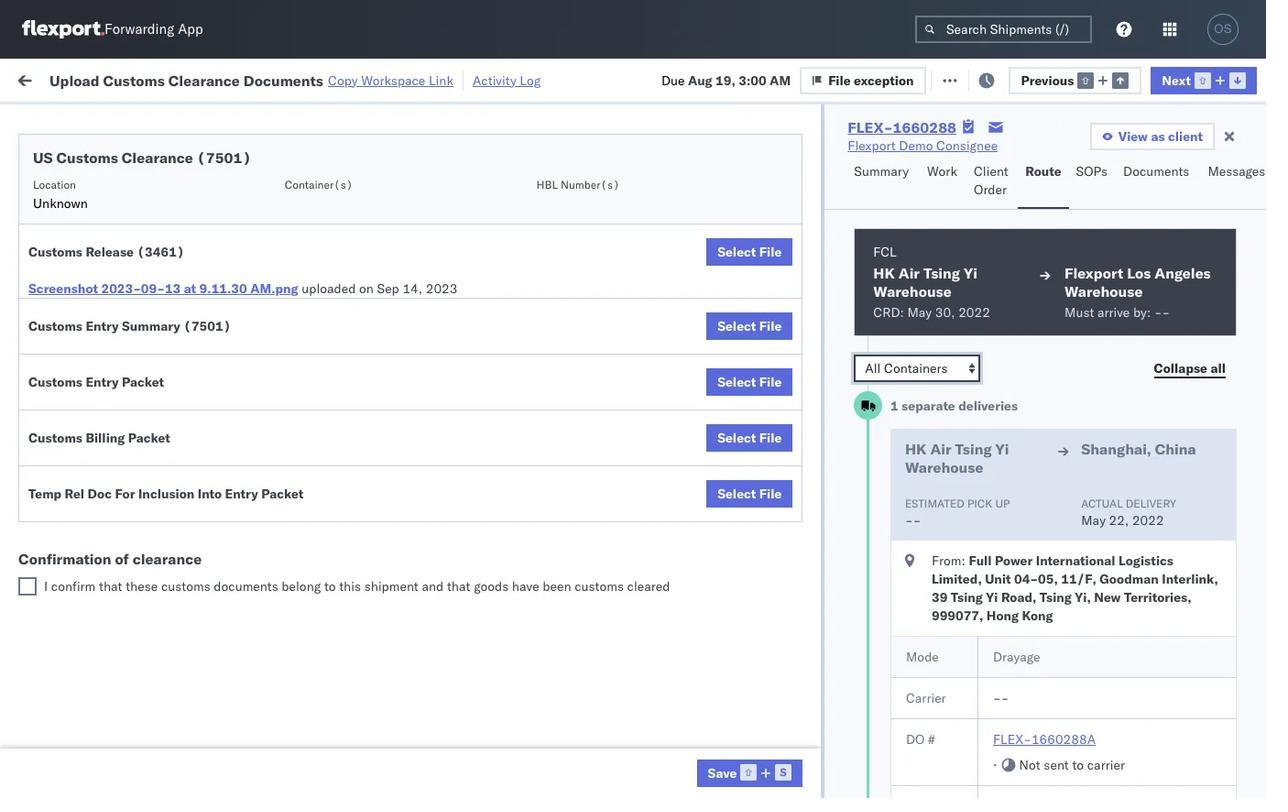 Task type: describe. For each thing, give the bounding box(es) containing it.
container numbers button
[[1120, 138, 1221, 171]]

i
[[44, 578, 48, 595]]

3 ceau7522281, hlxu6 from the top
[[1129, 264, 1267, 281]]

previous button
[[1009, 66, 1143, 94]]

full power international logistics limited, unit 04-05, 11/f, goodman interlink, 39 tsing yi road, tsing yi, new territories, 999077, hong kong
[[932, 553, 1219, 624]]

2 hlxu6 from the top
[[1227, 224, 1267, 240]]

delivery for 3rd schedule delivery appointment link from the bottom of the page
[[100, 183, 147, 199]]

11/f,
[[1062, 571, 1097, 588]]

clearance inside "button"
[[142, 375, 201, 392]]

message
[[247, 71, 298, 88]]

abcd1234560
[[1129, 708, 1220, 724]]

6 ocean fcl from the top
[[561, 587, 625, 604]]

id
[[1006, 149, 1017, 163]]

1 that from the left
[[99, 578, 122, 595]]

summary inside button
[[855, 163, 909, 180]]

1 vertical spatial hk
[[906, 440, 927, 458]]

angeles, for schedule pickup from los angeles, ca link for flex-1889466
[[197, 416, 247, 432]]

app
[[178, 21, 203, 38]]

4 resize handle column header from the left
[[649, 142, 671, 799]]

os
[[1215, 22, 1233, 36]]

1 vertical spatial by:
[[1134, 304, 1152, 321]]

location
[[33, 178, 76, 192]]

0 horizontal spatial flexport
[[680, 587, 728, 604]]

hong
[[987, 608, 1020, 624]]

3 lagerfeld from the top
[[983, 749, 1038, 765]]

flex-1660288a button
[[994, 732, 1097, 748]]

1 vertical spatial demo
[[732, 587, 766, 604]]

3 5, from the top
[[409, 264, 421, 281]]

3 2:59 from the top
[[295, 264, 323, 281]]

1 flex-1846748 from the top
[[1012, 224, 1107, 241]]

2 tes from the top
[[1249, 305, 1267, 321]]

2 vertical spatial packet
[[261, 486, 304, 502]]

next button
[[1152, 66, 1258, 94]]

0 vertical spatial 14,
[[403, 281, 423, 297]]

uetu5 for confirm pickup from los angeles, ca
[[1227, 506, 1267, 523]]

1 separate deliveries
[[891, 398, 1019, 414]]

los up "(3461)"
[[173, 214, 193, 231]]

5 resize handle column header from the left
[[768, 142, 790, 799]]

1 vertical spatial hk air tsing yi warehouse
[[906, 440, 1010, 477]]

confirm delivery link
[[42, 545, 139, 563]]

2 flex-2130387 from the top
[[1012, 668, 1107, 684]]

unknown
[[33, 195, 88, 212]]

1 horizontal spatial on
[[450, 71, 464, 88]]

angeles, for third schedule pickup from los angeles, ca link from the top of the page
[[197, 335, 247, 352]]

1 schedule delivery appointment button from the top
[[42, 182, 225, 202]]

collapse all button
[[1144, 355, 1238, 382]]

number(s)
[[561, 178, 620, 192]]

schedule pickup from los angeles, ca button for flex-1846748
[[42, 213, 260, 252]]

new
[[1095, 589, 1122, 606]]

do #
[[907, 732, 936, 748]]

client
[[975, 163, 1009, 180]]

(0)
[[298, 71, 322, 88]]

flex-1660288 link
[[848, 118, 957, 137]]

select file for customs billing packet
[[718, 430, 782, 446]]

flex-1889466 for confirm pickup from los angeles, ca
[[1012, 507, 1107, 523]]

select for temp rel doc for inclusion into entry packet
[[718, 486, 757, 502]]

os button
[[1203, 8, 1245, 50]]

batch action
[[1164, 71, 1243, 88]]

4 2:59 from the top
[[295, 305, 323, 321]]

packet for customs billing packet
[[128, 430, 170, 446]]

angeles, for 2nd schedule pickup from los angeles, ca link from the top
[[197, 254, 247, 271]]

7 2:59 from the top
[[295, 587, 323, 604]]

los inside confirm pickup from los angeles, ca
[[165, 496, 186, 513]]

tsing down deliveries at the right
[[956, 440, 993, 458]]

los up 13
[[173, 254, 193, 271]]

appointment for third schedule delivery appointment link from the top
[[150, 465, 225, 482]]

view as client
[[1119, 128, 1204, 145]]

4 lhuu7894563, uetu5 from the top
[[1129, 546, 1267, 563]]

: for status
[[133, 113, 136, 127]]

2 karl from the top
[[957, 668, 980, 684]]

1 vertical spatial at
[[184, 281, 196, 297]]

warehouse up the "crd: may 30, 2022"
[[874, 282, 952, 301]]

1 ocean fcl from the top
[[561, 184, 625, 200]]

1 horizontal spatial at
[[365, 71, 377, 88]]

2 that from the left
[[447, 578, 471, 595]]

1 2130387 from the top
[[1052, 628, 1107, 644]]

2 ceau7522281, hlxu6 from the top
[[1129, 224, 1267, 240]]

flex-1893174
[[1012, 587, 1107, 604]]

deliveries
[[959, 398, 1019, 414]]

confirm delivery button
[[42, 545, 139, 565]]

separate
[[902, 398, 956, 414]]

vandelay
[[799, 708, 852, 725]]

action
[[1203, 71, 1243, 88]]

los inside flexport los angeles warehouse
[[1128, 264, 1152, 282]]

5 5, from the top
[[409, 345, 421, 362]]

3 nov from the top
[[382, 264, 406, 281]]

2 gvcu5265864 from the top
[[1129, 667, 1220, 684]]

1 customs from the left
[[161, 578, 211, 595]]

estimated
[[906, 497, 965, 511]]

messages
[[1209, 163, 1266, 180]]

forwarding
[[105, 21, 174, 38]]

delivery for 2nd schedule delivery appointment link from the top of the page
[[100, 304, 147, 320]]

hbl
[[537, 178, 558, 192]]

west
[[856, 708, 885, 725]]

lhuu7894563, uetu5 for confirm pickup from los angeles, ca
[[1129, 506, 1267, 523]]

5 2:59 am edt, nov 5, 2022 from the top
[[295, 345, 456, 362]]

4 edt, from the top
[[350, 305, 379, 321]]

from:
[[932, 553, 966, 569]]

lhuu7894563, uetu5 for schedule pickup from los angeles, ca
[[1129, 425, 1267, 442]]

must arrive by: --
[[1065, 304, 1171, 321]]

1 ca from the top
[[42, 232, 60, 249]]

1 vertical spatial on
[[359, 281, 374, 297]]

2:59 am est, dec 14, 2022
[[295, 466, 463, 483]]

1 schedule delivery appointment link from the top
[[42, 182, 225, 200]]

entry for summary
[[86, 318, 119, 335]]

shanghai, china
[[1082, 440, 1197, 458]]

1 integration from the top
[[799, 628, 863, 644]]

4 ceau7522281, from the top
[[1129, 304, 1224, 321]]

2 vertical spatial upload
[[42, 738, 84, 755]]

work inside button
[[200, 71, 232, 88]]

forwarding app link
[[22, 20, 203, 38]]

my
[[18, 66, 48, 92]]

1 vertical spatial to
[[1073, 757, 1085, 774]]

5 nov from the top
[[382, 345, 406, 362]]

blocked,
[[226, 113, 272, 127]]

2 schedule delivery appointment button from the top
[[42, 303, 225, 323]]

2:59 am est, jan 13, 2023
[[295, 587, 460, 604]]

select file for customs release (3461)
[[718, 244, 782, 260]]

1 horizontal spatial air
[[931, 440, 952, 458]]

2 account from the top
[[894, 668, 942, 684]]

1 horizontal spatial demo
[[900, 138, 934, 154]]

0 vertical spatial upload
[[50, 71, 99, 89]]

up
[[996, 497, 1011, 511]]

3 schedule pickup from los angeles, ca link from the top
[[42, 334, 260, 371]]

6 resize handle column header from the left
[[952, 142, 974, 799]]

logistics
[[1119, 553, 1174, 569]]

status
[[100, 113, 133, 127]]

0 vertical spatial hk
[[874, 264, 896, 282]]

upload customs clearance documents button
[[42, 375, 260, 413]]

pickup down upload customs clearance documents "button"
[[100, 416, 139, 432]]

pickup up 2023-
[[100, 254, 139, 271]]

select file button for customs entry summary (7501)
[[707, 313, 793, 340]]

2 schedule delivery appointment link from the top
[[42, 303, 225, 321]]

my work
[[18, 66, 100, 92]]

1 account from the top
[[894, 628, 942, 644]]

3 flex-2130387 from the top
[[1012, 749, 1107, 765]]

8 resize handle column header from the left
[[1217, 142, 1239, 799]]

0 vertical spatial flexport demo consignee
[[848, 138, 999, 154]]

los down upload customs clearance documents "button"
[[173, 416, 193, 432]]

schedule pickup from los angeles, ca for flex-1846748
[[42, 214, 247, 249]]

4 ocean fcl from the top
[[561, 466, 625, 483]]

schedule pickup from los angeles, ca link for flex-1893174
[[42, 576, 260, 613]]

filtered by:
[[18, 112, 84, 129]]

route
[[1026, 163, 1062, 180]]

0 vertical spatial 2023
[[426, 281, 458, 297]]

est, for 14,
[[350, 466, 378, 483]]

5 schedule from the top
[[42, 335, 96, 352]]

import work
[[156, 71, 232, 88]]

all
[[1211, 360, 1227, 376]]

tsing up 30,
[[924, 264, 961, 282]]

customs entry packet
[[28, 374, 164, 391]]

confirm for confirm pickup from los angeles, ca
[[42, 496, 89, 513]]

3 schedule pickup from los angeles, ca from the top
[[42, 335, 247, 370]]

3 edt, from the top
[[350, 264, 379, 281]]

flex id button
[[974, 146, 1102, 164]]

temp rel doc for inclusion into entry packet
[[28, 486, 304, 502]]

into
[[198, 486, 222, 502]]

for
[[115, 486, 135, 502]]

appointment for 2nd schedule delivery appointment link from the top of the page
[[150, 304, 225, 320]]

pm for 7:00
[[326, 507, 346, 523]]

tsing down 05,
[[1040, 589, 1073, 606]]

est, for 13,
[[350, 587, 378, 604]]

1 hlxu6 from the top
[[1227, 183, 1267, 200]]

pickup down customs entry summary (7501)
[[100, 335, 139, 352]]

jan for 28,
[[388, 749, 409, 765]]

sep
[[377, 281, 399, 297]]

6 ca from the top
[[42, 595, 60, 612]]

documents
[[214, 578, 278, 595]]

clearance
[[133, 550, 202, 568]]

1 ceau7522281, from the top
[[1129, 183, 1224, 200]]

have
[[512, 578, 540, 595]]

message (0)
[[247, 71, 322, 88]]

0 vertical spatial yi
[[964, 264, 978, 282]]

4 1846748 from the top
[[1052, 386, 1107, 402]]

4 hlxu6 from the top
[[1227, 304, 1267, 321]]

temp
[[28, 486, 62, 502]]

2 resize handle column header from the left
[[466, 142, 488, 799]]

progress
[[287, 113, 333, 127]]

4 2:59 am edt, nov 5, 2022 from the top
[[295, 305, 456, 321]]

(7501) for us customs clearance (7501)
[[197, 149, 252, 167]]

no
[[434, 113, 449, 127]]

customs release (3461)
[[28, 244, 185, 260]]

confirm for confirm delivery
[[42, 546, 89, 562]]

1889466 for schedule pickup from los angeles, ca
[[1052, 426, 1107, 442]]

flex
[[983, 149, 1003, 163]]

lhuu7894563, for confirm pickup from los angeles, ca
[[1129, 506, 1224, 523]]

in
[[274, 113, 285, 127]]

1 gvcu5265864 from the top
[[1129, 627, 1220, 644]]

schedule pickup from los angeles, ca for flex-1893174
[[42, 577, 247, 612]]

schedule pickup from los angeles, ca link for flex-1889466
[[42, 415, 260, 452]]

28,
[[412, 749, 432, 765]]

3 ca from the top
[[42, 353, 60, 370]]

2023 for 28,
[[435, 749, 467, 765]]

0 horizontal spatial to
[[324, 578, 336, 595]]

2023-
[[101, 281, 141, 297]]

1 horizontal spatial flexport
[[848, 138, 896, 154]]

status : ready for work, blocked, in progress
[[100, 113, 333, 127]]

2 upload customs clearance documents link from the top
[[42, 738, 260, 774]]

select for customs entry packet
[[718, 374, 757, 391]]

4 flex-1846748 from the top
[[1012, 386, 1107, 402]]

1 2:59 am edt, nov 5, 2022 from the top
[[295, 184, 456, 200]]

1 2:59 from the top
[[295, 184, 323, 200]]

2 2:59 from the top
[[295, 224, 323, 241]]

entry for packet
[[86, 374, 119, 391]]

1 1846748 from the top
[[1052, 224, 1107, 241]]

2 schedule delivery appointment from the top
[[42, 304, 225, 320]]

2 integration test account - karl lagerfeld from the top
[[799, 668, 1038, 684]]

1 horizontal spatial file exception
[[953, 71, 1039, 88]]

8 schedule from the top
[[42, 577, 96, 594]]

•
[[994, 757, 998, 774]]

file for customs billing packet
[[760, 430, 782, 446]]

client order
[[975, 163, 1009, 198]]

collapse
[[1155, 360, 1208, 376]]

13
[[165, 281, 181, 297]]

7:00
[[295, 507, 323, 523]]

screenshot
[[28, 281, 98, 297]]

2 customs from the left
[[575, 578, 624, 595]]

1893174
[[1052, 587, 1107, 604]]

1 schedule delivery appointment from the top
[[42, 183, 225, 199]]

30,
[[936, 304, 956, 321]]

1 karl from the top
[[957, 628, 980, 644]]

3 schedule from the top
[[42, 254, 96, 271]]

6 schedule from the top
[[42, 416, 96, 432]]

0 vertical spatial may
[[908, 304, 933, 321]]

2 1846748 from the top
[[1052, 264, 1107, 281]]

pickup down of at the bottom left of page
[[100, 577, 139, 594]]

select for customs release (3461)
[[718, 244, 757, 260]]

1 flex-2130387 from the top
[[1012, 628, 1107, 644]]

3 schedule delivery appointment from the top
[[42, 465, 225, 482]]

limited,
[[932, 571, 983, 588]]

flex-1889466 for schedule pickup from los angeles, ca
[[1012, 426, 1107, 442]]

actions
[[1212, 149, 1250, 163]]

delivery
[[1127, 497, 1177, 511]]

759 at risk
[[338, 71, 401, 88]]

dec for 14,
[[381, 466, 405, 483]]

work inside button
[[928, 163, 958, 180]]

7 ocean fcl from the top
[[561, 749, 625, 765]]

3 account from the top
[[894, 749, 942, 765]]

2 ocean fcl from the top
[[561, 224, 625, 241]]

3 integration test account - karl lagerfeld from the top
[[799, 749, 1038, 765]]

hbl number(s)
[[537, 178, 620, 192]]

china
[[1156, 440, 1197, 458]]

inclusion
[[138, 486, 195, 502]]



Task type: locate. For each thing, give the bounding box(es) containing it.
msdu7304509
[[1129, 587, 1223, 603]]

2 horizontal spatial flexport
[[1065, 264, 1124, 282]]

1889466 left 22,
[[1052, 507, 1107, 523]]

schedule delivery appointment link
[[42, 182, 225, 200], [42, 303, 225, 321], [42, 464, 225, 483]]

0 vertical spatial to
[[324, 578, 336, 595]]

0 vertical spatial tes
[[1249, 184, 1267, 200]]

container
[[1129, 142, 1179, 156]]

air
[[899, 264, 920, 282], [931, 440, 952, 458]]

unit
[[986, 571, 1012, 588]]

0 horizontal spatial that
[[99, 578, 122, 595]]

lhuu7894563, uetu5
[[1129, 425, 1267, 442], [1129, 466, 1267, 482], [1129, 506, 1267, 523], [1129, 546, 1267, 563]]

Search Work text field
[[650, 66, 850, 93]]

4 5, from the top
[[409, 305, 421, 321]]

2 edt, from the top
[[350, 224, 379, 241]]

4 schedule pickup from los angeles, ca button from the top
[[42, 415, 260, 453]]

pickup right the 'rel' at left
[[92, 496, 132, 513]]

dec up 7:00 pm est, dec 23, 2022
[[381, 466, 405, 483]]

1 vertical spatial appointment
[[150, 304, 225, 320]]

schedule pickup from los angeles, ca button for flex-1893174
[[42, 576, 260, 615]]

route button
[[1019, 155, 1069, 209]]

2023
[[426, 281, 458, 297], [428, 587, 460, 604], [435, 749, 467, 765]]

screenshot 2023-09-13 at 9.11.30 am.png link
[[28, 280, 299, 298]]

1 schedule from the top
[[42, 183, 96, 199]]

summary button
[[847, 155, 921, 209]]

upload customs clearance documents
[[42, 375, 201, 410], [42, 738, 201, 773]]

to
[[324, 578, 336, 595], [1073, 757, 1085, 774]]

karl
[[957, 628, 980, 644], [957, 668, 980, 684], [957, 749, 980, 765]]

1 vertical spatial flex-1889466
[[1012, 507, 1107, 523]]

0 vertical spatial upload customs clearance documents
[[42, 375, 201, 410]]

schedule delivery appointment link down 2023-
[[42, 303, 225, 321]]

2 2:59 am edt, nov 5, 2022 from the top
[[295, 224, 456, 241]]

confirm up the confirm
[[42, 546, 89, 562]]

0 horizontal spatial exception
[[855, 72, 914, 88]]

0 vertical spatial schedule delivery appointment button
[[42, 182, 225, 202]]

1 vertical spatial jan
[[388, 749, 409, 765]]

release
[[86, 244, 134, 260]]

0 horizontal spatial flexport demo consignee
[[680, 587, 830, 604]]

upload inside "button"
[[42, 375, 84, 392]]

est, for 23,
[[349, 507, 377, 523]]

schedule up customs entry packet
[[42, 335, 96, 352]]

select file button for customs billing packet
[[707, 424, 793, 452]]

schedule pickup from los angeles, ca for flex-1889466
[[42, 416, 247, 451]]

work down the "flexport demo consignee" link
[[928, 163, 958, 180]]

(7501) down 9.11.30
[[184, 318, 231, 335]]

delivery inside confirm delivery link
[[92, 546, 139, 562]]

order
[[975, 182, 1008, 198]]

2 vertical spatial 2023
[[435, 749, 467, 765]]

yi inside "full power international logistics limited, unit 04-05, 11/f, goodman interlink, 39 tsing yi road, tsing yi, new territories, 999077, hong kong"
[[987, 589, 999, 606]]

1 resize handle column header from the left
[[262, 142, 284, 799]]

fcl
[[602, 184, 625, 200], [602, 224, 625, 241], [874, 244, 897, 260], [602, 345, 625, 362], [602, 466, 625, 483], [602, 507, 625, 523], [602, 587, 625, 604], [602, 749, 625, 765]]

1889466 for confirm pickup from los angeles, ca
[[1052, 507, 1107, 523]]

ca down i at the bottom left of the page
[[42, 595, 60, 612]]

workspace
[[361, 72, 426, 88]]

select for customs billing packet
[[718, 430, 757, 446]]

5 ca from the top
[[42, 515, 60, 531]]

schedule pickup from los angeles, ca link for flex-1846748
[[42, 213, 260, 250]]

that right the and
[[447, 578, 471, 595]]

09-
[[141, 281, 165, 297]]

0 vertical spatial 2130387
[[1052, 628, 1107, 644]]

due
[[662, 72, 685, 88]]

1 horizontal spatial to
[[1073, 757, 1085, 774]]

2 select file button from the top
[[707, 313, 793, 340]]

5 2:59 from the top
[[295, 345, 323, 362]]

2 upload customs clearance documents from the top
[[42, 738, 201, 773]]

1 vertical spatial (7501)
[[184, 318, 231, 335]]

documents inside button
[[1124, 163, 1190, 180]]

1660288
[[893, 118, 957, 137]]

exception down search shipments (/) text box
[[979, 71, 1039, 88]]

22,
[[1110, 512, 1130, 529]]

aug
[[689, 72, 713, 88]]

flexport down "flex-1660288" link
[[848, 138, 896, 154]]

0 vertical spatial account
[[894, 628, 942, 644]]

2 nov from the top
[[382, 224, 406, 241]]

1 upload customs clearance documents link from the top
[[42, 375, 260, 411]]

flexport inside flexport los angeles warehouse
[[1065, 264, 1124, 282]]

1846748 up shanghai,
[[1052, 386, 1107, 402]]

: left ready at left top
[[133, 113, 136, 127]]

summary
[[855, 163, 909, 180], [122, 318, 180, 335]]

1 vertical spatial 1889466
[[1052, 507, 1107, 523]]

forwarding app
[[105, 21, 203, 38]]

3 schedule delivery appointment button from the top
[[42, 464, 225, 485]]

schedule delivery appointment button down 2023-
[[42, 303, 225, 323]]

to right 'sent'
[[1073, 757, 1085, 774]]

must
[[1065, 304, 1095, 321]]

yi down deliveries at the right
[[996, 440, 1010, 458]]

activity log
[[473, 72, 541, 88]]

by: right filtered
[[66, 112, 84, 129]]

0 vertical spatial packet
[[122, 374, 164, 391]]

integration test account - karl lagerfeld down mode
[[799, 668, 1038, 684]]

lhuu7894563, for schedule delivery appointment
[[1129, 466, 1224, 482]]

bosch
[[799, 184, 836, 200], [680, 224, 717, 241], [799, 224, 836, 241], [680, 264, 717, 281], [799, 264, 836, 281], [680, 305, 717, 321], [799, 305, 836, 321], [680, 345, 717, 362], [799, 345, 836, 362], [680, 386, 717, 402], [799, 386, 836, 402], [680, 426, 717, 442], [799, 426, 836, 442], [680, 466, 717, 483], [799, 466, 836, 483], [680, 507, 717, 523], [799, 507, 836, 523], [799, 547, 836, 563]]

account
[[894, 628, 942, 644], [894, 668, 942, 684], [894, 749, 942, 765]]

2 1889466 from the top
[[1052, 507, 1107, 523]]

flexport. image
[[22, 20, 105, 38]]

documents inside "button"
[[42, 394, 108, 410]]

4 ca from the top
[[42, 434, 60, 451]]

may inside the actual delivery may 22, 2022
[[1082, 512, 1107, 529]]

angeles, inside confirm pickup from los angeles, ca
[[189, 496, 240, 513]]

2130387 up 1662119
[[1052, 668, 1107, 684]]

1 vertical spatial lagerfeld
[[983, 668, 1038, 684]]

integration test account - karl lagerfeld
[[799, 628, 1038, 644], [799, 668, 1038, 684], [799, 749, 1038, 765]]

1 tes from the top
[[1249, 184, 1267, 200]]

(7501) for customs entry summary (7501)
[[184, 318, 231, 335]]

2 ca from the top
[[42, 273, 60, 289]]

0 vertical spatial by:
[[66, 112, 84, 129]]

3 1889466 from the top
[[1052, 547, 1107, 563]]

1 horizontal spatial flexport demo consignee
[[848, 138, 999, 154]]

territories,
[[1125, 589, 1192, 606]]

los down 13
[[173, 335, 193, 352]]

1846748 down sops button
[[1052, 224, 1107, 241]]

uetu5 for schedule pickup from los angeles, ca
[[1227, 425, 1267, 442]]

2023 for 13,
[[428, 587, 460, 604]]

lagerfeld down 'flex-1660288a'
[[983, 749, 1038, 765]]

2 lhuu7894563, uetu5 from the top
[[1129, 466, 1267, 482]]

flex-1889466 up 05,
[[1012, 547, 1107, 563]]

flexport up must
[[1065, 264, 1124, 282]]

3:00
[[739, 72, 767, 88]]

jan left 13,
[[381, 587, 402, 604]]

14, up 23,
[[408, 466, 428, 483]]

arrive
[[1098, 304, 1131, 321]]

actual delivery may 22, 2022
[[1082, 497, 1177, 529]]

5 select file from the top
[[718, 486, 782, 502]]

5 edt, from the top
[[350, 345, 379, 362]]

us
[[33, 149, 53, 167]]

warehouse
[[874, 282, 952, 301], [1065, 282, 1144, 301], [906, 458, 984, 477]]

warehouse up arrive
[[1065, 282, 1144, 301]]

2 vertical spatial schedule delivery appointment link
[[42, 464, 225, 483]]

flex-1846748 up must
[[1012, 264, 1107, 281]]

2 flex-1846748 from the top
[[1012, 264, 1107, 281]]

customs down clearance
[[161, 578, 211, 595]]

0 vertical spatial flex-1889466
[[1012, 426, 1107, 442]]

angeles, for schedule pickup from los angeles, ca link associated with flex-1893174
[[197, 577, 247, 594]]

1 vertical spatial 2023
[[428, 587, 460, 604]]

summary down "flex-1660288" link
[[855, 163, 909, 180]]

account down do
[[894, 749, 942, 765]]

3 integration from the top
[[799, 749, 863, 765]]

select file button for temp rel doc for inclusion into entry packet
[[707, 480, 793, 508]]

0 vertical spatial hk air tsing yi warehouse
[[874, 264, 978, 301]]

cleared
[[628, 578, 671, 595]]

pickup up "release"
[[100, 214, 139, 231]]

1 vertical spatial upload customs clearance documents link
[[42, 738, 260, 774]]

1 vertical spatial packet
[[128, 430, 170, 446]]

exception up "flex-1660288" link
[[855, 72, 914, 88]]

2 ceau7522281, from the top
[[1129, 224, 1224, 240]]

2130387 down 1660288a
[[1052, 749, 1107, 765]]

upload customs clearance documents inside upload customs clearance documents "button"
[[42, 375, 201, 410]]

demo down 1660288
[[900, 138, 934, 154]]

0 horizontal spatial hk
[[874, 264, 896, 282]]

ready
[[141, 113, 173, 127]]

3 2:59 am edt, nov 5, 2022 from the top
[[295, 264, 456, 281]]

1 1889466 from the top
[[1052, 426, 1107, 442]]

2 select file from the top
[[718, 318, 782, 335]]

1 integration test account - karl lagerfeld from the top
[[799, 628, 1038, 644]]

0 horizontal spatial demo
[[732, 587, 766, 604]]

packet down customs entry summary (7501)
[[122, 374, 164, 391]]

est, left 28,
[[357, 749, 385, 765]]

4 nov from the top
[[382, 305, 406, 321]]

appointment for 3rd schedule delivery appointment link from the bottom of the page
[[150, 183, 225, 199]]

hk air tsing yi warehouse up the "crd: may 30, 2022"
[[874, 264, 978, 301]]

flex-1889466 up international
[[1012, 507, 1107, 523]]

ceau7522281, down angeles
[[1129, 304, 1224, 321]]

0 vertical spatial work
[[200, 71, 232, 88]]

import
[[156, 71, 197, 88]]

2 vertical spatial entry
[[225, 486, 258, 502]]

pickup
[[100, 214, 139, 231], [100, 254, 139, 271], [100, 335, 139, 352], [100, 416, 139, 432], [92, 496, 132, 513], [100, 577, 139, 594]]

1 vertical spatial gvcu5265864
[[1129, 667, 1220, 684]]

road,
[[1002, 589, 1037, 606]]

est,
[[350, 466, 378, 483], [349, 507, 377, 523], [350, 587, 378, 604], [357, 749, 385, 765]]

1889466 up actual at the bottom of the page
[[1052, 426, 1107, 442]]

Search Shipments (/) text field
[[916, 16, 1093, 43]]

1 vertical spatial schedule delivery appointment
[[42, 304, 225, 320]]

select file for temp rel doc for inclusion into entry packet
[[718, 486, 782, 502]]

yi down unit
[[987, 589, 999, 606]]

0 vertical spatial appointment
[[150, 183, 225, 199]]

this
[[339, 578, 361, 595]]

dec for 23,
[[380, 507, 404, 523]]

sent
[[1045, 757, 1070, 774]]

2 schedule pickup from los angeles, ca from the top
[[42, 254, 247, 289]]

copy
[[328, 72, 358, 88]]

0 vertical spatial schedule delivery appointment
[[42, 183, 225, 199]]

file for customs entry summary (7501)
[[760, 318, 782, 335]]

0 horizontal spatial may
[[908, 304, 933, 321]]

0 vertical spatial pm
[[326, 507, 346, 523]]

batch
[[1164, 71, 1200, 88]]

confirmation of clearance
[[18, 550, 202, 568]]

at right 13
[[184, 281, 196, 297]]

not sent to carrier
[[1020, 757, 1126, 774]]

entry up customs billing packet
[[86, 374, 119, 391]]

0 horizontal spatial :
[[133, 113, 136, 127]]

air up crd:
[[899, 264, 920, 282]]

packet for customs entry packet
[[122, 374, 164, 391]]

5 ocean fcl from the top
[[561, 507, 625, 523]]

flex-1846748 down flexport los angeles warehouse at the right
[[1012, 305, 1107, 321]]

3 select from the top
[[718, 374, 757, 391]]

3 karl from the top
[[957, 749, 980, 765]]

pm for 11:30
[[334, 749, 354, 765]]

by:
[[66, 112, 84, 129], [1134, 304, 1152, 321]]

2 vertical spatial flex-1889466
[[1012, 547, 1107, 563]]

ceau7522281, hlxu6 down angeles
[[1129, 304, 1267, 321]]

select for customs entry summary (7501)
[[718, 318, 757, 335]]

full
[[969, 553, 993, 569]]

pickup inside confirm pickup from los angeles, ca
[[92, 496, 132, 513]]

1 upload customs clearance documents from the top
[[42, 375, 201, 410]]

schedule down unknown
[[42, 214, 96, 231]]

2 vertical spatial integration
[[799, 749, 863, 765]]

angeles, for confirm pickup from los angeles, ca link
[[189, 496, 240, 513]]

ca up customs entry packet
[[42, 353, 60, 370]]

1 vertical spatial tes
[[1249, 305, 1267, 321]]

1 horizontal spatial may
[[1082, 512, 1107, 529]]

2 schedule pickup from los angeles, ca link from the top
[[42, 253, 260, 290]]

tsing up "999077,"
[[951, 589, 984, 606]]

1 nov from the top
[[382, 184, 406, 200]]

hlxu6 up 'collapse all' button
[[1227, 304, 1267, 321]]

jan left 28,
[[388, 749, 409, 765]]

hk
[[874, 264, 896, 282], [906, 440, 927, 458]]

file for temp rel doc for inclusion into entry packet
[[760, 486, 782, 502]]

1 edt, from the top
[[350, 184, 379, 200]]

3 flex-1846748 from the top
[[1012, 305, 1107, 321]]

est, for 28,
[[357, 749, 385, 765]]

warehouse inside flexport los angeles warehouse
[[1065, 282, 1144, 301]]

schedule up the 'rel' at left
[[42, 465, 96, 482]]

packet up 7:00
[[261, 486, 304, 502]]

4 uetu5 from the top
[[1227, 546, 1267, 563]]

hlxu6
[[1227, 183, 1267, 200], [1227, 224, 1267, 240], [1227, 264, 1267, 281], [1227, 304, 1267, 321]]

1 horizontal spatial exception
[[979, 71, 1039, 88]]

1 vertical spatial may
[[1082, 512, 1107, 529]]

at
[[365, 71, 377, 88], [184, 281, 196, 297]]

ca up temp
[[42, 434, 60, 451]]

pm right 11:30
[[334, 749, 354, 765]]

-
[[1155, 304, 1163, 321], [1163, 304, 1171, 321], [906, 512, 914, 529], [914, 512, 922, 529], [945, 628, 953, 644], [945, 668, 953, 684], [994, 690, 1002, 707], [1002, 690, 1010, 707], [945, 749, 953, 765]]

belong
[[282, 578, 321, 595]]

3 schedule delivery appointment link from the top
[[42, 464, 225, 483]]

2 vertical spatial karl
[[957, 749, 980, 765]]

schedule pickup from los angeles, ca button for flex-1889466
[[42, 415, 260, 453]]

1 vertical spatial entry
[[86, 374, 119, 391]]

uetu5 for schedule delivery appointment
[[1227, 466, 1267, 482]]

2 vertical spatial flex-2130387
[[1012, 749, 1107, 765]]

flex-2130387 down kong
[[1012, 628, 1107, 644]]

consignee inside button
[[799, 149, 852, 163]]

0 horizontal spatial by:
[[66, 112, 84, 129]]

0 vertical spatial karl
[[957, 628, 980, 644]]

: for snoozed
[[426, 113, 429, 127]]

flexport demo consignee
[[848, 138, 999, 154], [680, 587, 830, 604]]

11:30
[[295, 749, 331, 765]]

confirm pickup from los angeles, ca link
[[42, 496, 260, 532]]

1 flex-1889466 from the top
[[1012, 426, 1107, 442]]

schedule delivery appointment down 2023-
[[42, 304, 225, 320]]

lhuu7894563, for schedule pickup from los angeles, ca
[[1129, 425, 1224, 442]]

flex-1846748 button
[[983, 220, 1111, 245], [983, 220, 1111, 245], [983, 260, 1111, 286], [983, 260, 1111, 286], [983, 300, 1111, 326], [983, 300, 1111, 326], [983, 381, 1111, 407], [983, 381, 1111, 407]]

angeles, for schedule pickup from los angeles, ca link for flex-1846748
[[197, 214, 247, 231]]

1 vertical spatial 2130387
[[1052, 668, 1107, 684]]

0 vertical spatial integration test account - karl lagerfeld
[[799, 628, 1038, 644]]

bosch ocean test
[[799, 184, 904, 200], [680, 224, 785, 241], [799, 224, 904, 241], [680, 264, 785, 281], [799, 264, 904, 281], [680, 305, 785, 321], [799, 305, 904, 321], [680, 345, 785, 362], [799, 345, 904, 362], [680, 386, 785, 402], [799, 386, 904, 402], [680, 426, 785, 442], [799, 426, 904, 442], [680, 466, 785, 483], [799, 466, 904, 483], [680, 507, 785, 523], [799, 507, 904, 523], [799, 547, 904, 563]]

1 vertical spatial account
[[894, 668, 942, 684]]

flex id
[[983, 149, 1017, 163]]

2023 right 13,
[[428, 587, 460, 604]]

work
[[52, 66, 100, 92]]

0 horizontal spatial work
[[200, 71, 232, 88]]

0 horizontal spatial air
[[899, 264, 920, 282]]

billing
[[86, 430, 125, 446]]

entry down 2023-
[[86, 318, 119, 335]]

select file button for customs release (3461)
[[707, 238, 793, 266]]

doc
[[88, 486, 112, 502]]

lhuu7894563, uetu5 for schedule delivery appointment
[[1129, 466, 1267, 482]]

file for customs release (3461)
[[760, 244, 782, 260]]

kong
[[1023, 608, 1054, 624]]

1 horizontal spatial hk
[[906, 440, 927, 458]]

select file for customs entry summary (7501)
[[718, 318, 782, 335]]

1 horizontal spatial that
[[447, 578, 471, 595]]

2 vertical spatial integration test account - karl lagerfeld
[[799, 749, 1038, 765]]

1 horizontal spatial customs
[[575, 578, 624, 595]]

file exception up "flex-1660288" link
[[829, 72, 914, 88]]

2 vertical spatial flexport
[[680, 587, 728, 604]]

dec left 23,
[[380, 507, 404, 523]]

2 flex-1889466 from the top
[[1012, 507, 1107, 523]]

sops button
[[1069, 155, 1117, 209]]

2 vertical spatial yi
[[987, 589, 999, 606]]

7 schedule from the top
[[42, 465, 96, 482]]

1 vertical spatial karl
[[957, 668, 980, 684]]

lhuu7894563, down collapse
[[1129, 425, 1224, 442]]

0 vertical spatial flex-2130387
[[1012, 628, 1107, 644]]

5 select file button from the top
[[707, 480, 793, 508]]

jan for 13,
[[381, 587, 402, 604]]

est, left 13,
[[350, 587, 378, 604]]

schedule down "screenshot"
[[42, 304, 96, 320]]

0 vertical spatial upload customs clearance documents link
[[42, 375, 260, 411]]

ca
[[42, 232, 60, 249], [42, 273, 60, 289], [42, 353, 60, 370], [42, 434, 60, 451], [42, 515, 60, 531], [42, 595, 60, 612]]

customs inside "button"
[[87, 375, 139, 392]]

air down separate
[[931, 440, 952, 458]]

0 vertical spatial jan
[[381, 587, 402, 604]]

3 lhuu7894563, from the top
[[1129, 506, 1224, 523]]

1 vertical spatial integration test account - karl lagerfeld
[[799, 668, 1038, 684]]

schedule delivery appointment up for
[[42, 465, 225, 482]]

1 lhuu7894563, uetu5 from the top
[[1129, 425, 1267, 442]]

759
[[338, 71, 362, 88]]

delivery for third schedule delivery appointment link from the top
[[100, 465, 147, 482]]

est, up 7:00 pm est, dec 23, 2022
[[350, 466, 378, 483]]

confirm inside confirm pickup from los angeles, ca
[[42, 496, 89, 513]]

2 confirm from the top
[[42, 546, 89, 562]]

0 vertical spatial gvcu5265864
[[1129, 627, 1220, 644]]

1 vertical spatial flexport demo consignee
[[680, 587, 830, 604]]

2 schedule pickup from los angeles, ca button from the top
[[42, 253, 260, 292]]

: left no
[[426, 113, 429, 127]]

power
[[996, 553, 1033, 569]]

warehouse up estimated
[[906, 458, 984, 477]]

delivery for confirm delivery link
[[92, 546, 139, 562]]

ceau7522281, down numbers at the top of page
[[1129, 183, 1224, 200]]

ceau7522281, hlxu6 down messages
[[1129, 183, 1267, 200]]

flex-1889466 down deliveries at the right
[[1012, 426, 1107, 442]]

1 vertical spatial pm
[[334, 749, 354, 765]]

ca down temp
[[42, 515, 60, 531]]

1 schedule pickup from los angeles, ca link from the top
[[42, 213, 260, 250]]

appointment down the us customs clearance (7501)
[[150, 183, 225, 199]]

file for customs entry packet
[[760, 374, 782, 391]]

activity log button
[[473, 70, 541, 91]]

0 horizontal spatial customs
[[161, 578, 211, 595]]

0 vertical spatial 1889466
[[1052, 426, 1107, 442]]

1 select file button from the top
[[707, 238, 793, 266]]

flex-1846748 up shanghai,
[[1012, 386, 1107, 402]]

1 vertical spatial summary
[[122, 318, 180, 335]]

integration down vandelay
[[799, 749, 863, 765]]

0 vertical spatial on
[[450, 71, 464, 88]]

confirm up confirmation
[[42, 496, 89, 513]]

schedule delivery appointment link down the us customs clearance (7501)
[[42, 182, 225, 200]]

uploaded
[[302, 281, 356, 297]]

confirm inside button
[[42, 546, 89, 562]]

1 5, from the top
[[409, 184, 421, 200]]

2 appointment from the top
[[150, 304, 225, 320]]

1 vertical spatial dec
[[380, 507, 404, 523]]

flex-1846748 down route button
[[1012, 224, 1107, 241]]

select file button for customs entry packet
[[707, 369, 793, 396]]

hk up crd:
[[874, 264, 896, 282]]

ca inside confirm pickup from los angeles, ca
[[42, 515, 60, 531]]

integration test account - karl lagerfeld down do #
[[799, 749, 1038, 765]]

3 ceau7522281, from the top
[[1129, 264, 1224, 281]]

lhuu7894563, up 'logistics'
[[1129, 506, 1224, 523]]

2:59
[[295, 184, 323, 200], [295, 224, 323, 241], [295, 264, 323, 281], [295, 305, 323, 321], [295, 345, 323, 362], [295, 466, 323, 483], [295, 587, 323, 604]]

carrier
[[1088, 757, 1126, 774]]

2 vertical spatial schedule delivery appointment button
[[42, 464, 225, 485]]

1 vertical spatial yi
[[996, 440, 1010, 458]]

0 horizontal spatial file exception
[[829, 72, 914, 88]]

0 horizontal spatial summary
[[122, 318, 180, 335]]

2 integration from the top
[[799, 668, 863, 684]]

1 lhuu7894563, from the top
[[1129, 425, 1224, 442]]

None checkbox
[[18, 578, 37, 596]]

yi,
[[1076, 589, 1092, 606]]

5 schedule pickup from los angeles, ca button from the top
[[42, 576, 260, 615]]

1 horizontal spatial :
[[426, 113, 429, 127]]

filtered
[[18, 112, 63, 129]]

0 vertical spatial summary
[[855, 163, 909, 180]]

1 : from the left
[[133, 113, 136, 127]]

schedule
[[42, 183, 96, 199], [42, 214, 96, 231], [42, 254, 96, 271], [42, 304, 96, 320], [42, 335, 96, 352], [42, 416, 96, 432], [42, 465, 96, 482], [42, 577, 96, 594]]

from inside confirm pickup from los angeles, ca
[[135, 496, 162, 513]]

select file for customs entry packet
[[718, 374, 782, 391]]

flex-2130387 up flex-1662119
[[1012, 668, 1107, 684]]

by: right arrive
[[1134, 304, 1152, 321]]

gvcu5265864 up the abcd1234560
[[1129, 667, 1220, 684]]

ceau7522281, hlxu6 up angeles
[[1129, 224, 1267, 240]]

ceau7522281, up must arrive by: --
[[1129, 264, 1224, 281]]

container(s)
[[285, 178, 353, 192]]

1 ceau7522281, hlxu6 from the top
[[1129, 183, 1267, 200]]

0 vertical spatial integration
[[799, 628, 863, 644]]

999077,
[[932, 608, 984, 624]]

hlxu6 down messages button
[[1227, 224, 1267, 240]]

4 select file from the top
[[718, 430, 782, 446]]

0 vertical spatial flexport
[[848, 138, 896, 154]]

1 vertical spatial 14,
[[408, 466, 428, 483]]

schedule delivery appointment button down the us customs clearance (7501)
[[42, 182, 225, 202]]

2023 right sep
[[426, 281, 458, 297]]

ca down unknown
[[42, 232, 60, 249]]

yi up the "crd: may 30, 2022"
[[964, 264, 978, 282]]

1 vertical spatial schedule delivery appointment link
[[42, 303, 225, 321]]

2022 inside the actual delivery may 22, 2022
[[1133, 512, 1165, 529]]

lhuu7894563, up the interlink,
[[1129, 546, 1224, 563]]

3 resize handle column header from the left
[[530, 142, 552, 799]]

1 select file from the top
[[718, 244, 782, 260]]

3 schedule pickup from los angeles, ca button from the top
[[42, 334, 260, 373]]

pm right 7:00
[[326, 507, 346, 523]]

ocean fcl
[[561, 184, 625, 200], [561, 224, 625, 241], [561, 345, 625, 362], [561, 466, 625, 483], [561, 507, 625, 523], [561, 587, 625, 604], [561, 749, 625, 765]]

3 flex-1889466 from the top
[[1012, 547, 1107, 563]]

1 uetu5 from the top
[[1227, 425, 1267, 442]]

1 horizontal spatial work
[[928, 163, 958, 180]]

gvcu5265864
[[1129, 627, 1220, 644], [1129, 667, 1220, 684]]

appointment up inclusion
[[150, 465, 225, 482]]

los down clearance
[[173, 577, 193, 594]]

resize handle column header
[[262, 142, 284, 799], [466, 142, 488, 799], [530, 142, 552, 799], [649, 142, 671, 799], [768, 142, 790, 799], [952, 142, 974, 799], [1098, 142, 1120, 799], [1217, 142, 1239, 799], [1234, 142, 1256, 799]]

work
[[200, 71, 232, 88], [928, 163, 958, 180]]

2 2130387 from the top
[[1052, 668, 1107, 684]]



Task type: vqa. For each thing, say whether or not it's contained in the screenshot.
bottommost FLEX-1988285
no



